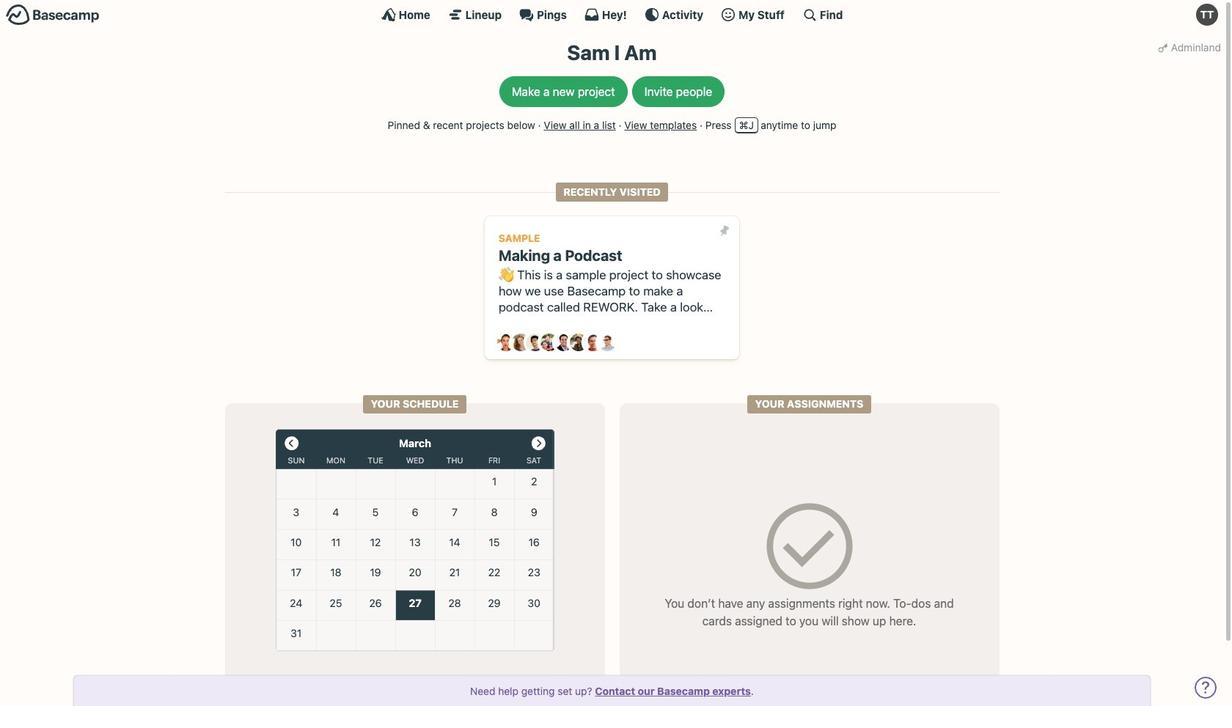 Task type: vqa. For each thing, say whether or not it's contained in the screenshot.
Josh Fiske ICON
yes



Task type: locate. For each thing, give the bounding box(es) containing it.
jared davis image
[[527, 334, 544, 352]]

keyboard shortcut: ⌘ + / image
[[803, 7, 817, 22]]

josh fiske image
[[556, 334, 573, 352]]

terry turtle image
[[1197, 4, 1219, 26]]



Task type: describe. For each thing, give the bounding box(es) containing it.
victor cooper image
[[599, 334, 617, 352]]

switch accounts image
[[6, 4, 100, 26]]

jennifer young image
[[541, 334, 559, 352]]

steve marsh image
[[585, 334, 602, 352]]

annie bryan image
[[498, 334, 515, 352]]

main element
[[0, 0, 1225, 29]]

nicole katz image
[[570, 334, 588, 352]]

cheryl walters image
[[512, 334, 530, 352]]



